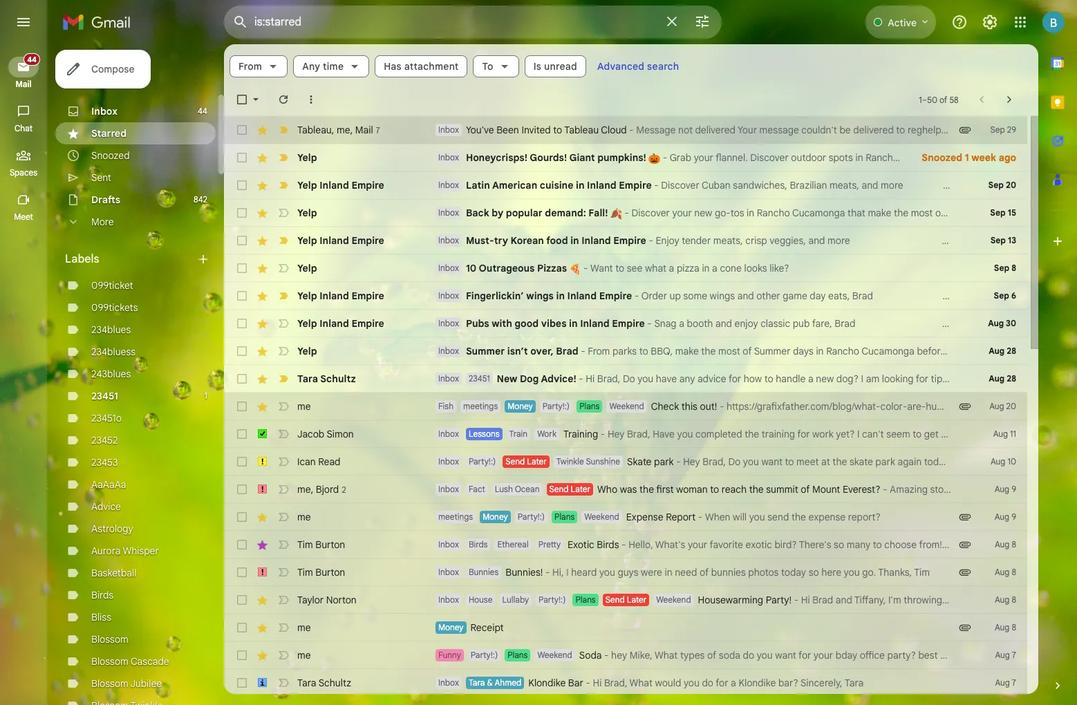 Task type: describe. For each thing, give the bounding box(es) containing it.
2 horizontal spatial make
[[961, 373, 985, 385]]

0 horizontal spatial 10
[[466, 262, 477, 274]]

cuisine
[[540, 179, 573, 192]]

- right everest? at the right of page
[[883, 483, 887, 496]]

1 inside row
[[965, 151, 969, 164]]

sep 8
[[994, 263, 1016, 273]]

2 horizontal spatial later
[[627, 595, 647, 605]]

- right over,
[[581, 345, 585, 357]]

blossom jubilee link
[[91, 678, 162, 690]]

20 row from the top
[[224, 642, 1027, 669]]

16 row from the top
[[224, 531, 1027, 559]]

honeycrisps! gourds! giant pumpkins!
[[466, 151, 649, 164]]

- right 🍂 icon
[[625, 207, 629, 219]]

14 row from the top
[[224, 476, 1027, 503]]

plans up ahmed
[[508, 650, 528, 660]]

sandwiches,
[[733, 179, 787, 192]]

brad right over,
[[556, 345, 578, 357]]

1 for 1
[[204, 391, 207, 401]]

inbox pubs with good vibes in inland empire - snag a booth and enjoy classic pub fare, brad ͏ ͏ ͏ ͏ ͏ ͏ ͏ ͏ ͏ ͏ ͏ ͏ ͏ ͏ ͏ ͏ ͏ ͏ ͏ ͏ ͏ ͏ ͏ ͏ ͏ ͏ ͏ ͏ ͏ ͏ ͏ ͏ ͏ ͏ ͏ ͏ ͏ ͏ ͏ ͏ ͏ ͏ ͏ ͏ ͏ ͏ ͏ ͏ ͏ ͏ ͏ ͏ ͏ ͏ ͏ ͏ ͏
[[438, 317, 997, 330]]

2 vertical spatial your
[[814, 649, 833, 662]]

like?
[[770, 262, 789, 274]]

10 outrageous pizzas
[[466, 262, 569, 274]]

0 vertical spatial so
[[834, 539, 844, 551]]

inbox inside inbox fingerlickin' wings in inland empire - order up some wings and other game day eats, brad ͏ ͏ ͏ ͏ ͏ ͏ ͏ ͏ ͏ ͏ ͏ ͏ ͏ ͏ ͏ ͏ ͏ ͏ ͏ ͏ ͏ ͏ ͏ ͏ ͏ ͏ ͏ ͏ ͏ ͏ ͏ ͏ ͏ ͏ ͏ ͏ ͏ ͏ ͏ ͏ ͏ ͏ ͏ ͏ ͏ ͏ ͏ ͏ ͏ ͏ ͏ ͏ ͏ ͏ ͏
[[438, 290, 459, 301]]

aug 28 for life
[[989, 373, 1016, 384]]

many
[[847, 539, 871, 551]]

a right what
[[669, 262, 674, 274]]

0 vertical spatial best,
[[1049, 373, 1071, 385]]

1 wings from the left
[[526, 290, 554, 302]]

inbox must-try korean food in inland empire - enjoy tender meats, crisp veggies, and more ͏ ͏ ͏ ͏ ͏ ͏ ͏ ͏ ͏ ͏ ͏ ͏ ͏ ͏ ͏ ͏ ͏ ͏ ͏ ͏ ͏ ͏ ͏ ͏ ͏ ͏ ͏ ͏ ͏ ͏ ͏ ͏ ͏ ͏ ͏ ͏ ͏ ͏ ͏ ͏ ͏ ͏ ͏ ͏ ͏ ͏ ͏ ͏ ͏ ͏ ͏ ͏ ͏ ͏ ͏ ͏ ͏ ͏ ͏ ͏ ͏ ͏ ͏ ͏ ͏ ͏ ͏ ͏ ͏ ͏ ͏ ͏ ͏ ͏ ͏ ͏ ͏ ͏ ͏
[[438, 234, 1046, 247]]

of right need
[[700, 566, 709, 579]]

tos
[[731, 207, 744, 219]]

aug 8 for exotic birds - hello, what's your favorite exotic bird? there's so many to choose from! tim
[[995, 539, 1016, 550]]

8 row from the top
[[224, 310, 1027, 337]]

a right snag
[[679, 317, 684, 330]]

fish
[[438, 401, 454, 411]]

0 horizontal spatial so
[[809, 566, 819, 579]]

- right "advice!"
[[579, 373, 583, 385]]

- left snag
[[647, 317, 652, 330]]

🍕 image
[[569, 263, 581, 275]]

3 has attachment image from the top
[[958, 621, 972, 635]]

any
[[679, 373, 695, 385]]

you right soda
[[757, 649, 773, 662]]

099tickets link
[[91, 301, 138, 314]]

you left go.
[[844, 566, 860, 579]]

for left work in the right of the page
[[797, 428, 810, 440]]

snoozed link
[[91, 149, 130, 162]]

to right "invited"
[[553, 124, 562, 136]]

fact
[[469, 484, 485, 494]]

1 horizontal spatial 23451
[[469, 373, 490, 384]]

advice!
[[541, 373, 576, 385]]

0 horizontal spatial new
[[694, 207, 712, 219]]

sep for discover your new go-tos in rancho cucamonga that make the most of fall͏ ͏ ͏ ͏ ͏ ͏͏ ͏ ͏ ͏ ͏ ͏͏ ͏ ͏ ͏ ͏ ͏͏ ͏ ͏ ͏ ͏ ͏͏ ͏ ͏ ͏ ͏ ͏͏ ͏ ͏ ͏ ͏ ͏͏ ͏ ͏ ͏ ͏ ͏͏ ͏ ͏ ͏ ͏ ͏͏ ͏ ͏ ͏ ͏ ͏͏ ͏ ͏
[[990, 207, 1006, 218]]

starred link
[[91, 127, 127, 140]]

1 vertical spatial best,
[[1034, 428, 1056, 440]]

row containing ican read
[[224, 448, 1027, 476]]

4 8 from the top
[[1012, 595, 1016, 605]]

the right reach
[[749, 483, 764, 496]]

7 yelp from the top
[[297, 317, 317, 330]]

has attachment image for hi, i heard you guys were in need of bunnies photos today so here you go. thanks, tim
[[958, 566, 972, 579]]

plans down heard
[[576, 595, 596, 605]]

food
[[546, 234, 568, 247]]

1 vertical spatial do
[[728, 456, 741, 468]]

sep for discover cuban sandwiches, brazilian meats, and more ͏ ͏ ͏ ͏ ͏ ͏ ͏ ͏ ͏ ͏ ͏ ͏ ͏ ͏ ͏ ͏ ͏ ͏ ͏ ͏ ͏ ͏ ͏ ͏ ͏ ͏ ͏ ͏ ͏ ͏ ͏ ͏ ͏ ͏ ͏ ͏ ͏ ͏ ͏ ͏ ͏ ͏ ͏ ͏ ͏ ͏ ͏ ͏ ͏ ͏ ͏ ͏ ͏ ͏ ͏ ͏ ͏ ͏ ͏ ͏ ͏ ͏ ͏ ͏ ͏ ͏ ͏ ͏ ͏ ͏ ͏
[[988, 180, 1004, 190]]

money inside money receipt
[[438, 622, 464, 633]]

norton
[[326, 594, 357, 606]]

party!:) down lessons
[[469, 456, 496, 467]]

aug 8 for bunnies! - hi, i heard you guys were in need of bunnies photos today so here you go. thanks, tim
[[995, 567, 1016, 577]]

to right how
[[764, 373, 773, 385]]

plans up pretty
[[555, 512, 575, 522]]

4 row from the top
[[224, 199, 1077, 227]]

training
[[563, 428, 598, 440]]

1 horizontal spatial more
[[881, 179, 903, 192]]

american
[[492, 179, 537, 192]]

tara schultz for klondike
[[297, 677, 351, 689]]

do for you
[[743, 649, 754, 662]]

has attachment image for -
[[958, 123, 972, 137]]

aug for hey mike, what types of soda do you want for your bday office party? best brad
[[995, 650, 1010, 660]]

handle
[[776, 373, 806, 385]]

housewarming party! -
[[698, 594, 801, 606]]

taylor norton
[[297, 594, 357, 606]]

to right tips
[[950, 373, 959, 385]]

0 vertical spatial your
[[672, 207, 692, 219]]

to right many
[[873, 539, 882, 551]]

1 horizontal spatial later
[[571, 484, 591, 494]]

2 klondike from the left
[[739, 677, 776, 689]]

any time button
[[293, 55, 369, 77]]

to left bbq,
[[639, 345, 648, 357]]

0 vertical spatial money
[[508, 401, 533, 411]]

weekend down who on the bottom right of the page
[[584, 512, 619, 522]]

in right cuisine
[[576, 179, 585, 192]]

report?
[[848, 511, 881, 523]]

clear search image
[[658, 8, 686, 35]]

labels
[[65, 252, 99, 266]]

1 horizontal spatial 44
[[198, 106, 207, 116]]

cloud
[[601, 124, 627, 136]]

- left order
[[635, 290, 639, 302]]

and right veggies,
[[809, 234, 825, 247]]

2 wings from the left
[[710, 290, 735, 302]]

in right tos
[[747, 207, 754, 219]]

0 horizontal spatial birds
[[91, 589, 113, 602]]

in right vibes
[[569, 317, 578, 330]]

aug for hey brad, have you completed the training for work yet? i can't seem to get the website working. best, jaco
[[993, 429, 1008, 439]]

brad right fare,
[[835, 317, 855, 330]]

sep left 29
[[990, 124, 1005, 135]]

do for for
[[702, 677, 714, 689]]

inbox inside inbox you've been invited to tableau cloud -
[[438, 124, 459, 135]]

sep for order up some wings and other game day eats, brad ͏ ͏ ͏ ͏ ͏ ͏ ͏ ͏ ͏ ͏ ͏ ͏ ͏ ͏ ͏ ͏ ͏ ͏ ͏ ͏ ͏ ͏ ͏ ͏ ͏ ͏ ͏ ͏ ͏ ͏ ͏ ͏ ͏ ͏ ͏ ͏ ͏ ͏ ͏ ͏ ͏ ͏ ͏ ͏ ͏ ͏ ͏ ͏ ͏ ͏ ͏ ͏ ͏ ͏ ͏
[[994, 290, 1009, 301]]

back
[[466, 207, 489, 219]]

fingerlickin'
[[466, 290, 524, 302]]

gmail image
[[62, 8, 138, 36]]

- left hello,
[[622, 539, 626, 551]]

aurora whisper link
[[91, 545, 159, 557]]

row containing jacob simon
[[224, 420, 1077, 448]]

who
[[597, 483, 617, 496]]

you left guys
[[599, 566, 615, 579]]

1 vertical spatial cucamonga
[[862, 345, 915, 357]]

brad right best
[[940, 649, 961, 662]]

6 yelp from the top
[[297, 290, 317, 302]]

1 horizontal spatial from
[[588, 345, 610, 357]]

to left meet on the bottom right of the page
[[785, 456, 794, 468]]

- left when
[[698, 511, 703, 523]]

🍂 image
[[611, 208, 622, 220]]

0 vertical spatial what
[[655, 649, 678, 662]]

guys
[[618, 566, 638, 579]]

of left soda
[[707, 649, 716, 662]]

the right send
[[792, 511, 806, 523]]

234blues
[[91, 324, 131, 336]]

inbox inside inbox latin american cuisine in inland empire - discover cuban sandwiches, brazilian meats, and more ͏ ͏ ͏ ͏ ͏ ͏ ͏ ͏ ͏ ͏ ͏ ͏ ͏ ͏ ͏ ͏ ͏ ͏ ͏ ͏ ͏ ͏ ͏ ͏ ͏ ͏ ͏ ͏ ͏ ͏ ͏ ͏ ͏ ͏ ͏ ͏ ͏ ͏ ͏ ͏ ͏ ͏ ͏ ͏ ͏ ͏ ͏ ͏ ͏ ͏ ͏ ͏ ͏ ͏ ͏ ͏ ͏ ͏ ͏ ͏ ͏ ͏ ͏ ͏ ͏ ͏ ͏ ͏ ͏ ͏ ͏
[[438, 180, 459, 190]]

jaco
[[1058, 428, 1077, 440]]

best
[[918, 649, 938, 662]]

0 horizontal spatial rancho
[[757, 207, 790, 219]]

you right will
[[749, 511, 765, 523]]

for down soda
[[716, 677, 728, 689]]

whisper
[[123, 545, 159, 557]]

for left tips
[[916, 373, 929, 385]]

has attachment image for when will you send the expense report?
[[958, 510, 972, 524]]

13
[[1008, 235, 1016, 245]]

5 row from the top
[[224, 227, 1046, 254]]

bbq,
[[651, 345, 673, 357]]

8 for want to see what a pizza in a cone looks like? ͏ ͏ ͏ ͏ ͏ ͏ ͏ ͏ ͏ ͏͏ ͏ ͏ ͏ ͏ ͏͏ ͏ ͏ ͏ ͏ ͏ ͏ ͏ ͏ ͏ ͏͏ ͏ ͏ ͏ ͏ ͏ ͏ ͏ ͏ ͏ ͏͏ ͏ ͏ ͏ ͏ ͏ ͏ ͏ ͏ ͏ ͏͏ ͏ ͏ ͏ ͏ ͏ ͏ ͏ ͏ ͏
[[1012, 263, 1016, 273]]

reach
[[722, 483, 747, 496]]

schultz for klondike bar
[[318, 677, 351, 689]]

2 horizontal spatial send later
[[605, 595, 647, 605]]

1 horizontal spatial meats,
[[830, 179, 859, 192]]

drafts
[[91, 194, 120, 206]]

after
[[952, 456, 972, 468]]

brad, down completed
[[703, 456, 726, 468]]

- want to see what a pizza in a cone looks like? ͏ ͏ ͏ ͏ ͏ ͏ ͏ ͏ ͏ ͏͏ ͏ ͏ ͏ ͏ ͏͏ ͏ ͏ ͏ ͏ ͏ ͏ ͏ ͏ ͏ ͏͏ ͏ ͏ ͏ ͏ ͏ ͏ ͏ ͏ ͏ ͏͏ ͏ ͏ ͏ ͏ ͏ ͏ ͏ ͏ ͏ ͏͏ ͏ ͏ ͏ ͏ ͏ ͏ ͏ ͏ ͏
[[581, 262, 923, 274]]

to left reach
[[710, 483, 719, 496]]

is unread
[[534, 60, 577, 73]]

1 vertical spatial meats,
[[713, 234, 743, 247]]

1 vertical spatial your
[[688, 539, 707, 551]]

21 row from the top
[[224, 669, 1027, 697]]

crisp
[[746, 234, 767, 247]]

and left enjoy
[[716, 317, 732, 330]]

7 for soda - hey mike, what types of soda do you want for your bday office party? best brad
[[1012, 650, 1016, 660]]

tim burton for bunnies!
[[297, 566, 345, 579]]

party!:) down "hi," on the right of page
[[539, 595, 566, 605]]

pubs
[[466, 317, 489, 330]]

housewarming
[[698, 594, 763, 606]]

plans up training
[[579, 401, 600, 411]]

skate park - hey brad, do you want to meet at the skate park again today after work? ican
[[627, 456, 1022, 468]]

aug for hi, i heard you guys were in need of bunnies photos today so here you go. thanks, tim
[[995, 567, 1010, 577]]

0 vertical spatial discover
[[661, 179, 699, 192]]

and up that
[[862, 179, 878, 192]]

44 inside navigation
[[27, 55, 37, 64]]

aug 8 for money receipt
[[995, 622, 1016, 633]]

the left first at the bottom
[[640, 483, 654, 496]]

blossom link
[[91, 633, 128, 646]]

advanced
[[597, 60, 645, 73]]

a right handle
[[808, 373, 814, 385]]

bunnies
[[469, 567, 499, 577]]

sep 29
[[990, 124, 1016, 135]]

243blues link
[[91, 368, 131, 380]]

to left the see
[[615, 262, 624, 274]]

first
[[656, 483, 674, 496]]

schultz for new dog advice!
[[320, 373, 356, 385]]

- left hey
[[604, 649, 609, 662]]

- right out!
[[720, 400, 724, 413]]

the up advice
[[701, 345, 716, 357]]

in right 'pizza'
[[702, 262, 710, 274]]

in up vibes
[[556, 290, 565, 302]]

brad, down hey
[[604, 677, 627, 689]]

ican read
[[297, 456, 341, 468]]

🎃 image
[[649, 153, 660, 164]]

- right cloud
[[629, 124, 634, 136]]

has attachment button
[[375, 55, 468, 77]]

blossom for blossom cascade
[[91, 655, 128, 668]]

1 vertical spatial 23451
[[91, 390, 118, 402]]

of left "mount"
[[801, 483, 810, 496]]

sincerely,
[[801, 677, 843, 689]]

eats,
[[828, 290, 850, 302]]

842
[[194, 194, 207, 205]]

1 horizontal spatial mail
[[355, 123, 373, 136]]

aug for when will you send the expense report?
[[995, 512, 1010, 522]]

1 horizontal spatial rancho
[[826, 345, 859, 357]]

1 vertical spatial money
[[483, 512, 508, 522]]

classic
[[761, 317, 790, 330]]

burton for bunnies!
[[315, 566, 345, 579]]

aug for snag a booth and enjoy classic pub fare, brad ͏ ͏ ͏ ͏ ͏ ͏ ͏ ͏ ͏ ͏ ͏ ͏ ͏ ͏ ͏ ͏ ͏ ͏ ͏ ͏ ͏ ͏ ͏ ͏ ͏ ͏ ͏ ͏ ͏ ͏ ͏ ͏ ͏ ͏ ͏ ͏ ͏ ͏ ͏ ͏ ͏ ͏ ͏ ͏ ͏ ͏ ͏ ͏ ͏ ͏ ͏ ͏ ͏ ͏ ͏ ͏ ͏
[[988, 318, 1004, 328]]

mail heading
[[0, 79, 47, 90]]

1 horizontal spatial hey
[[683, 456, 700, 468]]

a left cone
[[712, 262, 718, 274]]

inbox inside 'inbox must-try korean food in inland empire - enjoy tender meats, crisp veggies, and more ͏ ͏ ͏ ͏ ͏ ͏ ͏ ͏ ͏ ͏ ͏ ͏ ͏ ͏ ͏ ͏ ͏ ͏ ͏ ͏ ͏ ͏ ͏ ͏ ͏ ͏ ͏ ͏ ͏ ͏ ͏ ͏ ͏ ͏ ͏ ͏ ͏ ͏ ͏ ͏ ͏ ͏ ͏ ͏ ͏ ͏ ͏ ͏ ͏ ͏ ͏ ͏ ͏ ͏ ͏ ͏ ͏ ͏ ͏ ͏ ͏ ͏ ͏ ͏ ͏ ͏ ͏ ͏ ͏ ͏ ͏ ͏ ͏ ͏ ͏ ͏ ͏ ͏ ͏'
[[438, 235, 459, 245]]

up
[[670, 290, 681, 302]]

3 row from the top
[[224, 171, 1077, 199]]

2 vertical spatial i
[[566, 566, 569, 579]]

gourds!
[[530, 151, 567, 164]]

1 vertical spatial hi
[[593, 677, 602, 689]]

sep for enjoy tender meats, crisp veggies, and more ͏ ͏ ͏ ͏ ͏ ͏ ͏ ͏ ͏ ͏ ͏ ͏ ͏ ͏ ͏ ͏ ͏ ͏ ͏ ͏ ͏ ͏ ͏ ͏ ͏ ͏ ͏ ͏ ͏ ͏ ͏ ͏ ͏ ͏ ͏ ͏ ͏ ͏ ͏ ͏ ͏ ͏ ͏ ͏ ͏ ͏ ͏ ͏ ͏ ͏ ͏ ͏ ͏ ͏ ͏ ͏ ͏ ͏ ͏ ͏ ͏ ͏ ͏ ͏ ͏ ͏ ͏ ͏ ͏ ͏ ͏ ͏ ͏ ͏ ͏ ͏ ͏ ͏ ͏
[[991, 235, 1006, 245]]

lush ocean
[[495, 484, 540, 494]]

compose
[[91, 63, 134, 75]]

party!:) down "advice!"
[[543, 401, 570, 411]]

11 row from the top
[[224, 393, 1027, 420]]

and left other
[[737, 290, 754, 302]]

row containing tableau
[[224, 116, 1027, 144]]

23452 link
[[91, 434, 118, 447]]

spaces
[[10, 167, 37, 178]]

- right the party!
[[794, 594, 799, 606]]

exotic
[[746, 539, 772, 551]]

astrology link
[[91, 523, 133, 535]]

weekend up bar
[[538, 650, 572, 660]]

klondike bar - hi brad, what would you do for a klondike bar? sincerely, tara
[[528, 677, 864, 689]]

of left fall͏
[[935, 207, 945, 219]]

0 vertical spatial later
[[527, 456, 547, 467]]

- right bar
[[586, 677, 590, 689]]

the right at
[[833, 456, 847, 468]]

seem
[[887, 428, 910, 440]]

over,
[[530, 345, 554, 357]]

1 vertical spatial today
[[781, 566, 806, 579]]

0 vertical spatial want
[[761, 456, 783, 468]]

in right days
[[816, 345, 824, 357]]

in right the were
[[665, 566, 672, 579]]

inbox link
[[91, 105, 118, 118]]

1 horizontal spatial send later
[[549, 484, 591, 494]]

- up the woman
[[676, 456, 681, 468]]

spaces heading
[[0, 167, 47, 178]]

blossom cascade
[[91, 655, 169, 668]]

soda - hey mike, what types of soda do you want for your bday office party? best brad
[[579, 649, 961, 662]]

main menu image
[[15, 14, 32, 30]]

brad, down parks
[[597, 373, 620, 385]]

most for summer
[[718, 345, 740, 357]]

099tickets
[[91, 301, 138, 314]]

Search in mail search field
[[224, 6, 722, 39]]

0 vertical spatial meetings
[[463, 401, 498, 411]]

- right 🍕 'icon'
[[584, 262, 588, 274]]

time
[[323, 60, 344, 73]]

3 yelp from the top
[[297, 207, 317, 219]]

types
[[680, 649, 705, 662]]

30
[[1006, 318, 1016, 328]]

aug for https://grafixfather.com/blog/what-color-are-human-bones/
[[989, 401, 1004, 411]]

0 vertical spatial today
[[924, 456, 949, 468]]

from inside 'from' dropdown button
[[239, 60, 262, 73]]

8 for hello, what's your favorite exotic bird? there's so many to choose from! tim
[[1012, 539, 1016, 550]]

outrageous
[[479, 262, 535, 274]]

check this out! - https://grafixfather.com/blog/what-color-are-human-bones/
[[651, 400, 991, 413]]

bones/
[[960, 400, 991, 413]]

at
[[821, 456, 830, 468]]

- down 🎃 image
[[654, 179, 659, 192]]

cuban
[[702, 179, 731, 192]]

the left training
[[745, 428, 759, 440]]

meet
[[797, 456, 819, 468]]

must-
[[466, 234, 494, 247]]

- left enjoy
[[649, 234, 653, 247]]

chat heading
[[0, 123, 47, 134]]

t
[[1073, 373, 1077, 385]]

aug 9 for who was the first woman to reach the summit of mount everest? -
[[995, 484, 1016, 494]]

1 horizontal spatial birds
[[469, 539, 488, 550]]

the right 'get'
[[941, 428, 956, 440]]

some
[[683, 290, 707, 302]]

mail inside mail 'heading'
[[15, 79, 32, 89]]

2 horizontal spatial ,
[[350, 123, 353, 136]]

0 horizontal spatial send
[[506, 456, 525, 467]]

pizzas
[[537, 262, 567, 274]]



Task type: locate. For each thing, give the bounding box(es) containing it.
park right 'skate'
[[876, 456, 895, 468]]

4 aug 8 from the top
[[995, 622, 1016, 633]]

pretty
[[538, 539, 561, 550]]

more image
[[304, 93, 318, 106]]

klondike
[[528, 677, 566, 689], [739, 677, 776, 689]]

blossom for blossom jubilee
[[91, 678, 128, 690]]

when
[[705, 511, 730, 523]]

row up skate
[[224, 420, 1077, 448]]

has attachment image
[[958, 510, 972, 524], [958, 538, 972, 552], [958, 566, 972, 579]]

summer down the pubs
[[466, 345, 505, 357]]

money down lush
[[483, 512, 508, 522]]

1 vertical spatial 10
[[1008, 456, 1016, 467]]

0 vertical spatial has attachment image
[[958, 510, 972, 524]]

money up train
[[508, 401, 533, 411]]

7 inside tableau , me , mail 7
[[376, 125, 380, 135]]

me for expense report - when will you send the expense report?
[[297, 511, 311, 523]]

so left here
[[809, 566, 819, 579]]

tableau up giant
[[564, 124, 599, 136]]

, left bjord
[[311, 483, 313, 495]]

bday
[[836, 649, 858, 662]]

tara schultz for new
[[297, 373, 356, 385]]

, for me
[[332, 123, 334, 136]]

meet heading
[[0, 212, 47, 223]]

1 8 from the top
[[1012, 263, 1016, 273]]

1 vertical spatial 7
[[1012, 650, 1016, 660]]

1 vertical spatial what
[[630, 677, 653, 689]]

latin
[[466, 179, 490, 192]]

row down hey
[[224, 669, 1027, 697]]

inbox fingerlickin' wings in inland empire - order up some wings and other game day eats, brad ͏ ͏ ͏ ͏ ͏ ͏ ͏ ͏ ͏ ͏ ͏ ͏ ͏ ͏ ͏ ͏ ͏ ͏ ͏ ͏ ͏ ͏ ͏ ͏ ͏ ͏ ͏ ͏ ͏ ͏ ͏ ͏ ͏ ͏ ͏ ͏ ͏ ͏ ͏ ͏ ͏ ͏ ͏ ͏ ͏ ͏ ͏ ͏ ͏ ͏ ͏ ͏ ͏ ͏ ͏
[[438, 290, 1009, 302]]

you right the would
[[684, 677, 700, 689]]

0 horizontal spatial 23451
[[91, 390, 118, 402]]

28 for ͏͏
[[1007, 346, 1016, 356]]

2 vertical spatial has attachment image
[[958, 566, 972, 579]]

20 for discover cuban sandwiches, brazilian meats, and more ͏ ͏ ͏ ͏ ͏ ͏ ͏ ͏ ͏ ͏ ͏ ͏ ͏ ͏ ͏ ͏ ͏ ͏ ͏ ͏ ͏ ͏ ͏ ͏ ͏ ͏ ͏ ͏ ͏ ͏ ͏ ͏ ͏ ͏ ͏ ͏ ͏ ͏ ͏ ͏ ͏ ͏ ͏ ͏ ͏ ͏ ͏ ͏ ͏ ͏ ͏ ͏ ͏ ͏ ͏ ͏ ͏ ͏ ͏ ͏ ͏ ͏ ͏ ͏ ͏ ͏ ͏ ͏ ͏ ͏ ͏
[[1006, 180, 1016, 190]]

most for fall͏
[[911, 207, 933, 219]]

sep for want to see what a pizza in a cone looks like? ͏ ͏ ͏ ͏ ͏ ͏ ͏ ͏ ͏ ͏͏ ͏ ͏ ͏ ͏ ͏͏ ͏ ͏ ͏ ͏ ͏ ͏ ͏ ͏ ͏ ͏͏ ͏ ͏ ͏ ͏ ͏ ͏ ͏ ͏ ͏ ͏͏ ͏ ͏ ͏ ͏ ͏ ͏ ͏ ͏ ͏ ͏͏ ͏ ͏ ͏ ͏ ͏ ͏ ͏ ͏ ͏
[[994, 263, 1009, 273]]

expense
[[626, 511, 663, 523]]

10 down must-
[[466, 262, 477, 274]]

2 aug 9 from the top
[[995, 512, 1016, 522]]

0 vertical spatial more
[[881, 179, 903, 192]]

1 klondike from the left
[[528, 677, 566, 689]]

0 horizontal spatial hey
[[608, 428, 625, 440]]

bunnies! - hi, i heard you guys were in need of bunnies photos today so here you go. thanks, tim
[[506, 566, 930, 579]]

0 horizontal spatial tableau
[[297, 123, 332, 136]]

1 has attachment image from the top
[[958, 510, 972, 524]]

blossom down bliss on the bottom left of the page
[[91, 633, 128, 646]]

meet
[[14, 212, 33, 222]]

row down snag
[[224, 337, 1075, 365]]

woman
[[676, 483, 708, 496]]

me for check this out! - https://grafixfather.com/blog/what-color-are-human-bones/
[[297, 400, 311, 413]]

2 horizontal spatial i
[[861, 373, 864, 385]]

sep left 6
[[994, 290, 1009, 301]]

later down guys
[[627, 595, 647, 605]]

0 vertical spatial has attachment image
[[958, 123, 972, 137]]

2 summer from the left
[[754, 345, 791, 357]]

bar?
[[778, 677, 798, 689]]

meetings up lessons
[[463, 401, 498, 411]]

exotic birds - hello, what's your favorite exotic bird? there's so many to choose from! tim
[[568, 539, 960, 551]]

2 tara schultz from the top
[[297, 677, 351, 689]]

park
[[654, 456, 674, 468], [876, 456, 895, 468]]

1 vertical spatial new
[[816, 373, 834, 385]]

8 yelp from the top
[[297, 345, 317, 357]]

aaaaaa link
[[91, 478, 126, 491]]

Search in mail text field
[[254, 15, 655, 29]]

0 vertical spatial new
[[694, 207, 712, 219]]

mount
[[812, 483, 840, 496]]

1 vertical spatial most
[[718, 345, 740, 357]]

2 8 from the top
[[1012, 539, 1016, 550]]

2 row from the top
[[224, 144, 1027, 171]]

of left 58
[[940, 94, 947, 105]]

1 vertical spatial blossom
[[91, 655, 128, 668]]

other
[[757, 290, 780, 302]]

1 horizontal spatial cucamonga
[[862, 345, 915, 357]]

to left 'get'
[[913, 428, 922, 440]]

what
[[645, 262, 667, 274]]

1 aug 7 from the top
[[995, 650, 1016, 660]]

working.
[[994, 428, 1032, 440]]

1 horizontal spatial tableau
[[564, 124, 599, 136]]

is
[[534, 60, 541, 73]]

money receipt
[[438, 622, 504, 634]]

party!:) down the ocean
[[518, 512, 545, 522]]

0 vertical spatial i
[[861, 373, 864, 385]]

4 yelp inland empire from the top
[[297, 317, 384, 330]]

row containing taylor norton
[[224, 586, 1027, 614]]

1 horizontal spatial most
[[911, 207, 933, 219]]

2 park from the left
[[876, 456, 895, 468]]

10 row from the top
[[224, 365, 1077, 393]]

i right "yet?"
[[857, 428, 860, 440]]

- left "hi," on the right of page
[[546, 566, 550, 579]]

2 vertical spatial money
[[438, 622, 464, 633]]

jacob simon
[[297, 428, 354, 440]]

ican left read
[[297, 456, 316, 468]]

from button
[[230, 55, 288, 77]]

0 horizontal spatial ican
[[297, 456, 316, 468]]

is unread button
[[525, 55, 586, 77]]

tab list
[[1038, 44, 1077, 655]]

28 down 30
[[1007, 346, 1016, 356]]

aug for hi brad, what would you do for a klondike bar? sincerely, tara
[[995, 678, 1010, 688]]

blossom for blossom link
[[91, 633, 128, 646]]

9 row from the top
[[224, 337, 1075, 365]]

1 horizontal spatial park
[[876, 456, 895, 468]]

there's
[[799, 539, 831, 551]]

has attachment image for hello, what's your favorite exotic bird? there's so many to choose from! tim
[[958, 538, 972, 552]]

rancho down sandwiches,
[[757, 207, 790, 219]]

are-
[[907, 400, 926, 413]]

in
[[576, 179, 585, 192], [747, 207, 754, 219], [570, 234, 579, 247], [702, 262, 710, 274], [556, 290, 565, 302], [569, 317, 578, 330], [816, 345, 824, 357], [665, 566, 672, 579]]

pumpkins!
[[597, 151, 646, 164]]

2 vertical spatial 1
[[204, 391, 207, 401]]

0 vertical spatial tim burton
[[297, 539, 345, 551]]

1 horizontal spatial 10
[[1008, 456, 1016, 467]]

sep 6
[[994, 290, 1016, 301]]

1 horizontal spatial what
[[655, 649, 678, 662]]

2 has attachment image from the top
[[958, 538, 972, 552]]

0 vertical spatial do
[[623, 373, 635, 385]]

1 vertical spatial 1
[[965, 151, 969, 164]]

1 vertical spatial i
[[857, 428, 860, 440]]

of down enjoy
[[743, 345, 752, 357]]

ican
[[297, 456, 316, 468], [1004, 456, 1022, 468]]

your
[[672, 207, 692, 219], [688, 539, 707, 551], [814, 649, 833, 662]]

snoozed down starred
[[91, 149, 130, 162]]

10
[[466, 262, 477, 274], [1008, 456, 1016, 467]]

2 vertical spatial later
[[627, 595, 647, 605]]

thanks,
[[878, 566, 912, 579]]

aug 9 for expense report - when will you send the expense report?
[[995, 512, 1016, 522]]

0 horizontal spatial send later
[[506, 456, 547, 467]]

19 row from the top
[[224, 614, 1027, 642]]

5 yelp from the top
[[297, 262, 317, 274]]

1 aug 8 from the top
[[995, 539, 1016, 550]]

20 for https://grafixfather.com/blog/what-color-are-human-bones/
[[1006, 401, 1016, 411]]

week
[[972, 151, 996, 164]]

me , bjord 2
[[297, 483, 346, 495]]

yelp inland empire for must-
[[297, 234, 384, 247]]

9 for who was the first woman to reach the summit of mount everest? -
[[1012, 484, 1016, 494]]

what
[[655, 649, 678, 662], [630, 677, 653, 689]]

1 horizontal spatial new
[[816, 373, 834, 385]]

0 horizontal spatial make
[[675, 345, 699, 357]]

do down types on the bottom of the page
[[702, 677, 714, 689]]

1 vertical spatial schultz
[[318, 677, 351, 689]]

best, left jaco
[[1034, 428, 1056, 440]]

1 burton from the top
[[315, 539, 345, 551]]

with
[[492, 317, 512, 330]]

human-
[[926, 400, 960, 413]]

brad, left have
[[627, 428, 650, 440]]

2 burton from the top
[[315, 566, 345, 579]]

work
[[537, 429, 556, 439]]

aug for hello, what's your favorite exotic bird? there's so many to choose from! tim
[[995, 539, 1010, 550]]

0 vertical spatial hi
[[586, 373, 595, 385]]

send later down twinkle
[[549, 484, 591, 494]]

schultz
[[320, 373, 356, 385], [318, 677, 351, 689]]

0 vertical spatial 1
[[919, 94, 922, 105]]

aug 28 down aug 30
[[989, 346, 1016, 356]]

yelp inland empire for latin
[[297, 179, 384, 192]]

brad,
[[597, 373, 620, 385], [627, 428, 650, 440], [703, 456, 726, 468], [604, 677, 627, 689]]

13 row from the top
[[224, 448, 1027, 476]]

1 horizontal spatial make
[[868, 207, 892, 219]]

navigation containing mail
[[0, 44, 48, 705]]

1 vertical spatial 20
[[1006, 401, 1016, 411]]

1 vertical spatial rancho
[[826, 345, 859, 357]]

send
[[506, 456, 525, 467], [549, 484, 569, 494], [605, 595, 625, 605]]

make right bbq,
[[675, 345, 699, 357]]

blossom jubilee
[[91, 678, 162, 690]]

parks
[[613, 345, 637, 357]]

9 for expense report - when will you send the expense report?
[[1012, 512, 1016, 522]]

0 vertical spatial rancho
[[757, 207, 790, 219]]

2 28 from the top
[[1007, 373, 1016, 384]]

send down guys
[[605, 595, 625, 605]]

0 vertical spatial 9
[[1012, 484, 1016, 494]]

3 blossom from the top
[[91, 678, 128, 690]]

for up sincerely,
[[799, 649, 811, 662]]

1 vertical spatial has attachment image
[[958, 400, 972, 413]]

- right training
[[601, 428, 605, 440]]

inbox inside inbox pubs with good vibes in inland empire - snag a booth and enjoy classic pub fare, brad ͏ ͏ ͏ ͏ ͏ ͏ ͏ ͏ ͏ ͏ ͏ ͏ ͏ ͏ ͏ ͏ ͏ ͏ ͏ ͏ ͏ ͏ ͏ ͏ ͏ ͏ ͏ ͏ ͏ ͏ ͏ ͏ ͏ ͏ ͏ ͏ ͏ ͏ ͏ ͏ ͏ ͏ ͏ ͏ ͏ ͏ ͏ ͏ ͏ ͏ ͏ ͏ ͏ ͏ ͏ ͏ ͏
[[438, 318, 459, 328]]

1 yelp inland empire from the top
[[297, 179, 384, 192]]

new dog advice! - hi brad, do you have any advice for how to handle a new dog? i am looking for tips to make my life easier. best, t
[[497, 373, 1077, 385]]

me
[[337, 123, 350, 136], [297, 400, 311, 413], [297, 483, 311, 495], [297, 511, 311, 523], [297, 622, 311, 634], [297, 649, 311, 662]]

i right "hi," on the right of page
[[566, 566, 569, 579]]

the right that
[[894, 207, 909, 219]]

8 for hi, i heard you guys were in need of bunnies photos today so here you go. thanks, tim
[[1012, 567, 1016, 577]]

2 aug 7 from the top
[[995, 678, 1016, 688]]

, for bjord
[[311, 483, 313, 495]]

tim burton for exotic
[[297, 539, 345, 551]]

1 vertical spatial hey
[[683, 456, 700, 468]]

2 horizontal spatial send
[[605, 595, 625, 605]]

0 vertical spatial 28
[[1007, 346, 1016, 356]]

aug for hi brad, do you have any advice for how to handle a new dog? i am looking for tips to make my life easier. best, t
[[989, 373, 1005, 384]]

1 vertical spatial want
[[775, 649, 796, 662]]

1 horizontal spatial do
[[728, 456, 741, 468]]

1 vertical spatial tara schultz
[[297, 677, 351, 689]]

labels heading
[[65, 252, 196, 266]]

make for that
[[868, 207, 892, 219]]

0 vertical spatial cucamonga
[[792, 207, 845, 219]]

your left the bday
[[814, 649, 833, 662]]

twinkle
[[556, 456, 584, 467]]

23451 up 23451o
[[91, 390, 118, 402]]

me for soda - hey mike, what types of soda do you want for your bday office party? best brad
[[297, 649, 311, 662]]

yelp inland empire for pubs
[[297, 317, 384, 330]]

4 yelp from the top
[[297, 234, 317, 247]]

aug for hey brad, do you want to meet at the skate park again today after work? ican
[[991, 456, 1006, 467]]

veggies,
[[770, 234, 806, 247]]

sep 15
[[990, 207, 1016, 218]]

0 vertical spatial blossom
[[91, 633, 128, 646]]

make left my
[[961, 373, 985, 385]]

1 row from the top
[[224, 116, 1027, 144]]

2 vertical spatial blossom
[[91, 678, 128, 690]]

͏͏
[[972, 207, 974, 219], [984, 207, 987, 219], [997, 207, 999, 219], [1009, 207, 1012, 219], [1021, 207, 1024, 219], [1034, 207, 1036, 219], [1046, 207, 1049, 219], [1059, 207, 1061, 219], [1071, 207, 1074, 219], [812, 262, 814, 274], [824, 262, 826, 274], [849, 262, 851, 274], [874, 262, 876, 274], [898, 262, 901, 274], [1003, 345, 1006, 357], [1016, 345, 1018, 357], [1028, 345, 1030, 357], [1040, 345, 1043, 357], [1053, 345, 1055, 357], [1065, 345, 1068, 357]]

23451 left new
[[469, 373, 490, 384]]

has attachment image
[[958, 123, 972, 137], [958, 400, 972, 413], [958, 621, 972, 635]]

17 row from the top
[[224, 559, 1027, 586]]

expense report - when will you send the expense report?
[[626, 511, 881, 523]]

to button
[[473, 55, 519, 77]]

weekend left check
[[609, 401, 644, 411]]

7 for klondike bar - hi brad, what would you do for a klondike bar? sincerely, tara
[[1012, 678, 1016, 688]]

1 has attachment image from the top
[[958, 123, 972, 137]]

row down the see
[[224, 282, 1027, 310]]

- right pumpkins!
[[660, 151, 670, 164]]

0 horizontal spatial 1
[[204, 391, 207, 401]]

1 park from the left
[[654, 456, 674, 468]]

refresh image
[[277, 93, 290, 106]]

am
[[866, 373, 880, 385]]

29
[[1007, 124, 1016, 135]]

1 vertical spatial later
[[571, 484, 591, 494]]

settings image
[[982, 14, 998, 30]]

everest?
[[843, 483, 880, 496]]

1 yelp from the top
[[297, 151, 317, 164]]

honeycrisps!
[[466, 151, 527, 164]]

1 vertical spatial 44
[[198, 106, 207, 116]]

read
[[318, 456, 341, 468]]

3 aug 8 from the top
[[995, 595, 1016, 605]]

do up reach
[[728, 456, 741, 468]]

1 horizontal spatial ,
[[332, 123, 334, 136]]

18 row from the top
[[224, 586, 1027, 614]]

aug 7 for soda - hey mike, what types of soda do you want for your bday office party? best brad
[[995, 650, 1016, 660]]

2 vertical spatial send later
[[605, 595, 647, 605]]

2 vertical spatial has attachment image
[[958, 621, 972, 635]]

1 horizontal spatial summer
[[754, 345, 791, 357]]

that
[[848, 207, 865, 219]]

1 ican from the left
[[297, 456, 316, 468]]

hey up sunshine
[[608, 428, 625, 440]]

1 vertical spatial has attachment image
[[958, 538, 972, 552]]

do
[[623, 373, 635, 385], [728, 456, 741, 468]]

birds right "exotic"
[[597, 539, 619, 551]]

3 yelp inland empire from the top
[[297, 290, 384, 302]]

2 aug 28 from the top
[[989, 373, 1016, 384]]

099ticket
[[91, 279, 133, 292]]

klondike down soda - hey mike, what types of soda do you want for your bday office party? best brad
[[739, 677, 776, 689]]

row down skate
[[224, 476, 1027, 503]]

my
[[987, 373, 1000, 385]]

discover up enjoy
[[632, 207, 670, 219]]

1 horizontal spatial klondike
[[739, 677, 776, 689]]

7 row from the top
[[224, 282, 1027, 310]]

2 horizontal spatial birds
[[597, 539, 619, 551]]

yelp inland empire for fingerlickin'
[[297, 290, 384, 302]]

0 vertical spatial meats,
[[830, 179, 859, 192]]

your up 'tender'
[[672, 207, 692, 219]]

party!:) down receipt
[[471, 650, 498, 660]]

1 horizontal spatial so
[[834, 539, 844, 551]]

exotic
[[568, 539, 594, 551]]

weekend down need
[[656, 595, 691, 605]]

skate
[[627, 456, 652, 468]]

what right mike,
[[655, 649, 678, 662]]

28 for life
[[1007, 373, 1016, 384]]

2 vertical spatial send
[[605, 595, 625, 605]]

advanced search options image
[[689, 8, 716, 35]]

cucamonga up looking
[[862, 345, 915, 357]]

snoozed for snoozed 1 week ago
[[922, 151, 963, 164]]

23452
[[91, 434, 118, 447]]

0 horizontal spatial what
[[630, 677, 653, 689]]

12 row from the top
[[224, 420, 1077, 448]]

aug for from parks to bbq, make the most of summer days in rancho cucamonga before fall begins͏ ͏ ͏ ͏ ͏ ͏͏ ͏ ͏ ͏ ͏ ͏͏ ͏ ͏ ͏ ͏ ͏͏ ͏ ͏ ͏ ͏ ͏͏ ͏ ͏ ͏ ͏ ͏͏ ͏ ͏ ͏ ͏ ͏͏ ͏ ͏ ͏
[[989, 346, 1005, 356]]

1 blossom from the top
[[91, 633, 128, 646]]

make
[[868, 207, 892, 219], [675, 345, 699, 357], [961, 373, 985, 385]]

0 vertical spatial burton
[[315, 539, 345, 551]]

aug 28 up aug 20
[[989, 373, 1016, 384]]

0 horizontal spatial do
[[702, 677, 714, 689]]

1 9 from the top
[[1012, 484, 1016, 494]]

you right have
[[677, 428, 693, 440]]

5 8 from the top
[[1012, 622, 1016, 633]]

me for money receipt
[[297, 622, 311, 634]]

0 vertical spatial 10
[[466, 262, 477, 274]]

3 has attachment image from the top
[[958, 566, 972, 579]]

2 has attachment image from the top
[[958, 400, 972, 413]]

enjoy
[[656, 234, 679, 247]]

row up hey
[[224, 614, 1027, 642]]

snoozed for snoozed link on the top left of the page
[[91, 149, 130, 162]]

row down was
[[224, 503, 1027, 531]]

0 vertical spatial schultz
[[320, 373, 356, 385]]

navigation
[[0, 44, 48, 705]]

1 28 from the top
[[1007, 346, 1016, 356]]

2 9 from the top
[[1012, 512, 1016, 522]]

0 horizontal spatial wings
[[526, 290, 554, 302]]

9
[[1012, 484, 1016, 494], [1012, 512, 1016, 522]]

need
[[675, 566, 697, 579]]

inbox inside inbox summer isn't over, brad - from parks to bbq, make the most of summer days in rancho cucamonga before fall begins͏ ͏ ͏ ͏ ͏ ͏͏ ͏ ͏ ͏ ͏ ͏͏ ͏ ͏ ͏ ͏ ͏͏ ͏ ͏ ͏ ͏ ͏͏ ͏ ͏ ͏ ͏ ͏͏ ͏ ͏ ͏ ͏ ͏͏ ͏ ͏ ͏
[[438, 346, 459, 356]]

inbox
[[91, 105, 118, 118], [438, 124, 459, 135], [438, 152, 459, 162], [438, 180, 459, 190], [438, 207, 459, 218], [438, 235, 459, 245], [438, 263, 459, 273], [438, 290, 459, 301], [438, 318, 459, 328], [438, 346, 459, 356], [438, 373, 459, 384], [438, 429, 459, 439], [438, 456, 459, 467], [438, 484, 459, 494], [438, 539, 459, 550], [438, 567, 459, 577], [438, 595, 459, 605], [438, 678, 459, 688]]

make for bbq,
[[675, 345, 699, 357]]

want
[[591, 262, 613, 274]]

1 vertical spatial more
[[828, 234, 850, 247]]

snoozed 1 week ago
[[922, 151, 1016, 164]]

aug 30
[[988, 318, 1016, 328]]

in right food at the top of the page
[[570, 234, 579, 247]]

hi
[[586, 373, 595, 385], [593, 677, 602, 689]]

None checkbox
[[235, 93, 249, 106], [235, 123, 249, 137], [235, 206, 249, 220], [235, 234, 249, 248], [235, 427, 249, 441], [235, 483, 249, 496], [235, 510, 249, 524], [235, 538, 249, 552], [235, 566, 249, 579], [235, 593, 249, 607], [235, 621, 249, 635], [235, 676, 249, 690], [235, 93, 249, 106], [235, 123, 249, 137], [235, 206, 249, 220], [235, 234, 249, 248], [235, 427, 249, 441], [235, 483, 249, 496], [235, 510, 249, 524], [235, 538, 249, 552], [235, 566, 249, 579], [235, 593, 249, 607], [235, 621, 249, 635], [235, 676, 249, 690]]

isn't
[[507, 345, 528, 357]]

row
[[224, 116, 1027, 144], [224, 144, 1027, 171], [224, 171, 1077, 199], [224, 199, 1077, 227], [224, 227, 1046, 254], [224, 254, 1027, 282], [224, 282, 1027, 310], [224, 310, 1027, 337], [224, 337, 1075, 365], [224, 365, 1077, 393], [224, 393, 1027, 420], [224, 420, 1077, 448], [224, 448, 1027, 476], [224, 476, 1027, 503], [224, 503, 1027, 531], [224, 531, 1027, 559], [224, 559, 1027, 586], [224, 586, 1027, 614], [224, 614, 1027, 642], [224, 642, 1027, 669], [224, 669, 1027, 697]]

2 aug 8 from the top
[[995, 567, 1016, 577]]

2 vertical spatial 7
[[1012, 678, 1016, 688]]

2 tim burton from the top
[[297, 566, 345, 579]]

1 for 1 50 of 58
[[919, 94, 922, 105]]

1 vertical spatial meetings
[[438, 512, 473, 522]]

0 horizontal spatial later
[[527, 456, 547, 467]]

who was the first woman to reach the summit of mount everest? -
[[597, 483, 890, 496]]

choose
[[884, 539, 917, 551]]

older image
[[1003, 93, 1016, 106]]

you up 'who was the first woman to reach the summit of mount everest? -'
[[743, 456, 759, 468]]

more
[[881, 179, 903, 192], [828, 234, 850, 247]]

1 tim burton from the top
[[297, 539, 345, 551]]

0 vertical spatial hey
[[608, 428, 625, 440]]

sunshine
[[586, 456, 620, 467]]

and
[[862, 179, 878, 192], [809, 234, 825, 247], [737, 290, 754, 302], [716, 317, 732, 330]]

park right skate
[[654, 456, 674, 468]]

later left who on the bottom right of the page
[[571, 484, 591, 494]]

1 vertical spatial discover
[[632, 207, 670, 219]]

3 8 from the top
[[1012, 567, 1016, 577]]

row up the would
[[224, 642, 1027, 669]]

None checkbox
[[235, 151, 249, 165], [235, 178, 249, 192], [235, 261, 249, 275], [235, 289, 249, 303], [235, 317, 249, 330], [235, 344, 249, 358], [235, 372, 249, 386], [235, 400, 249, 413], [235, 455, 249, 469], [235, 649, 249, 662], [235, 151, 249, 165], [235, 178, 249, 192], [235, 261, 249, 275], [235, 289, 249, 303], [235, 317, 249, 330], [235, 344, 249, 358], [235, 372, 249, 386], [235, 400, 249, 413], [235, 455, 249, 469], [235, 649, 249, 662]]

you left have
[[638, 373, 654, 385]]

bird?
[[775, 539, 797, 551]]

tender
[[682, 234, 711, 247]]

6 row from the top
[[224, 254, 1027, 282]]

2 yelp inland empire from the top
[[297, 234, 384, 247]]

out!
[[700, 400, 717, 413]]

your right what's
[[688, 539, 707, 551]]

get
[[924, 428, 939, 440]]

7
[[376, 125, 380, 135], [1012, 650, 1016, 660], [1012, 678, 1016, 688]]

for left how
[[729, 373, 741, 385]]

1 tara schultz from the top
[[297, 373, 356, 385]]

demand:
[[545, 207, 586, 219]]

2 ican from the left
[[1004, 456, 1022, 468]]

1 vertical spatial aug 9
[[995, 512, 1016, 522]]

pub
[[793, 317, 810, 330]]

brad right "eats,"
[[852, 290, 873, 302]]

a down soda
[[731, 677, 736, 689]]

send later up the ocean
[[506, 456, 547, 467]]

1 horizontal spatial ican
[[1004, 456, 1022, 468]]

search in mail image
[[228, 10, 253, 35]]

0 vertical spatial aug 9
[[995, 484, 1016, 494]]

aug 7 for klondike bar - hi brad, what would you do for a klondike bar? sincerely, tara
[[995, 678, 1016, 688]]

0 vertical spatial from
[[239, 60, 262, 73]]

aug 8 for housewarming party! -
[[995, 595, 1016, 605]]

1 aug 9 from the top
[[995, 484, 1016, 494]]

has attachment image for human-
[[958, 400, 972, 413]]

aug 28 for ͏͏
[[989, 346, 1016, 356]]

15 row from the top
[[224, 503, 1027, 531]]

1 horizontal spatial send
[[549, 484, 569, 494]]

2 yelp from the top
[[297, 179, 317, 192]]

1 aug 28 from the top
[[989, 346, 1016, 356]]

enjoy
[[735, 317, 758, 330]]

unread
[[544, 60, 577, 73]]

20 down ago
[[1006, 180, 1016, 190]]

support image
[[951, 14, 968, 30]]

burton for exotic birds
[[315, 539, 345, 551]]

color-
[[881, 400, 907, 413]]

1 horizontal spatial do
[[743, 649, 754, 662]]

klondike left bar
[[528, 677, 566, 689]]

more up - discover your new go-tos in rancho cucamonga that make the most of fall͏ ͏ ͏ ͏ ͏ ͏͏ ͏ ͏ ͏ ͏ ͏͏ ͏ ͏ ͏ ͏ ͏͏ ͏ ͏ ͏ ͏ ͏͏ ͏ ͏ ͏ ͏ ͏͏ ͏ ͏ ͏ ͏ ͏͏ ͏ ͏ ͏ ͏ ͏͏ ͏ ͏ ͏ ͏ ͏͏ ͏ ͏ ͏ ͏ ͏͏ ͏ ͏
[[881, 179, 903, 192]]

days
[[793, 345, 814, 357]]

1 vertical spatial so
[[809, 566, 819, 579]]

more down - discover your new go-tos in rancho cucamonga that make the most of fall͏ ͏ ͏ ͏ ͏ ͏͏ ͏ ͏ ͏ ͏ ͏͏ ͏ ͏ ͏ ͏ ͏͏ ͏ ͏ ͏ ͏ ͏͏ ͏ ͏ ͏ ͏ ͏͏ ͏ ͏ ͏ ͏ ͏͏ ͏ ͏ ͏ ͏ ͏͏ ͏ ͏ ͏ ͏ ͏͏ ͏ ͏ ͏ ͏ ͏͏ ͏ ͏
[[828, 234, 850, 247]]

1 summer from the left
[[466, 345, 505, 357]]

party?
[[887, 649, 916, 662]]

, down the any time dropdown button at the top of page
[[350, 123, 353, 136]]

2 blossom from the top
[[91, 655, 128, 668]]



Task type: vqa. For each thing, say whether or not it's contained in the screenshot.
Fall͏
yes



